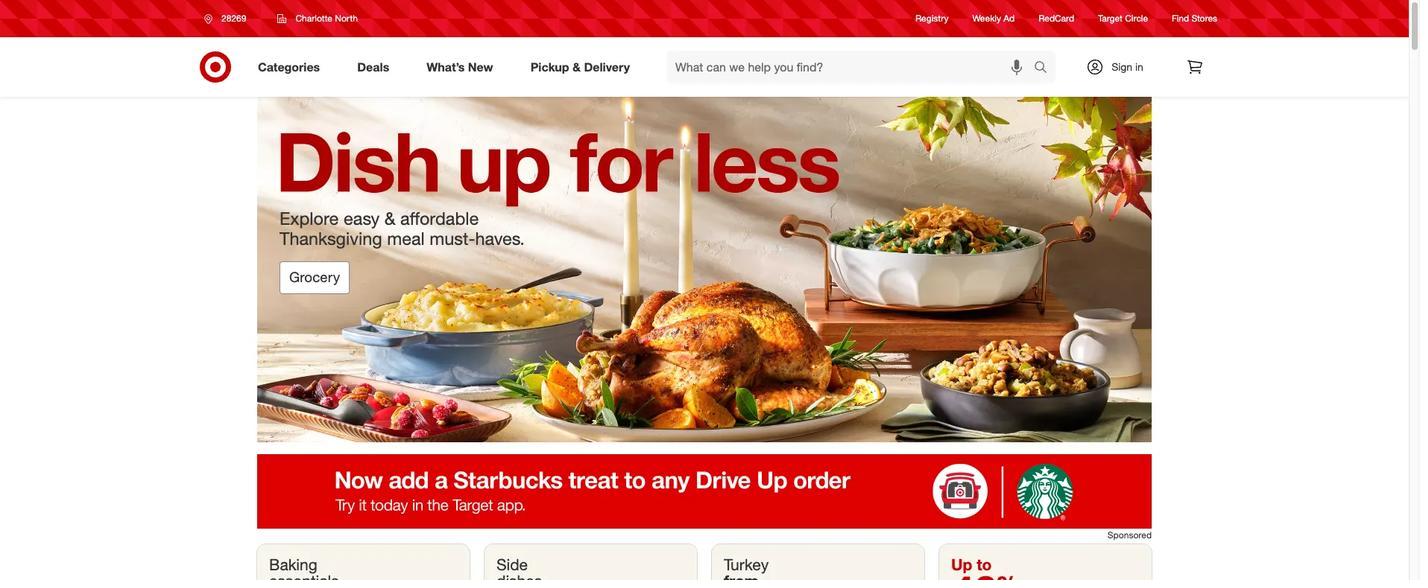 Task type: vqa. For each thing, say whether or not it's contained in the screenshot.
$50.00's reg
no



Task type: describe. For each thing, give the bounding box(es) containing it.
search button
[[1027, 51, 1063, 86]]

target
[[1098, 13, 1123, 24]]

up
[[951, 556, 973, 575]]

weekly
[[973, 13, 1001, 24]]

baking link
[[257, 545, 470, 581]]

in
[[1136, 60, 1144, 73]]

sponsored
[[1108, 530, 1152, 541]]

find
[[1172, 13, 1189, 24]]

what's new
[[427, 59, 493, 74]]

redcard link
[[1039, 12, 1074, 25]]

ad
[[1004, 13, 1015, 24]]

must-
[[430, 228, 475, 250]]

turkey link
[[712, 545, 925, 581]]

registry link
[[916, 12, 949, 25]]

sign in
[[1112, 60, 1144, 73]]

circle
[[1125, 13, 1148, 24]]

charlotte north
[[296, 13, 358, 24]]

pickup
[[531, 59, 569, 74]]

stores
[[1192, 13, 1218, 24]]

registry
[[916, 13, 949, 24]]

easy
[[344, 208, 380, 230]]

& inside the explore easy & affordable thanksgiving meal must-haves.
[[385, 208, 396, 230]]

sign in link
[[1074, 51, 1167, 84]]

target circle link
[[1098, 12, 1148, 25]]

north
[[335, 13, 358, 24]]

28269
[[221, 13, 246, 24]]

28269 button
[[195, 5, 262, 32]]

up to
[[951, 556, 992, 575]]

weekly ad
[[973, 13, 1015, 24]]

categories
[[258, 59, 320, 74]]

up to link
[[939, 545, 1152, 581]]

deals link
[[345, 51, 408, 84]]

delivery
[[584, 59, 630, 74]]

to
[[977, 556, 992, 575]]

turkey
[[724, 556, 769, 575]]

weekly ad link
[[973, 12, 1015, 25]]

find stores
[[1172, 13, 1218, 24]]



Task type: locate. For each thing, give the bounding box(es) containing it.
grocery
[[289, 269, 340, 286]]

What can we help you find? suggestions appear below search field
[[667, 51, 1038, 84]]

charlotte
[[296, 13, 333, 24]]

what's new link
[[414, 51, 512, 84]]

charlotte north button
[[268, 5, 368, 32]]

explore
[[280, 208, 339, 230]]

side
[[497, 556, 528, 575]]

sign
[[1112, 60, 1133, 73]]

side link
[[485, 545, 697, 581]]

search
[[1027, 61, 1063, 76]]

baking
[[269, 556, 317, 575]]

1 vertical spatial &
[[385, 208, 396, 230]]

find stores link
[[1172, 12, 1218, 25]]

target circle
[[1098, 13, 1148, 24]]

deals
[[357, 59, 389, 74]]

&
[[573, 59, 581, 74], [385, 208, 396, 230]]

affordable
[[400, 208, 479, 230]]

& right easy
[[385, 208, 396, 230]]

0 vertical spatial &
[[573, 59, 581, 74]]

& right pickup
[[573, 59, 581, 74]]

meal
[[387, 228, 425, 250]]

grocery button
[[280, 261, 350, 294]]

advertisement region
[[257, 455, 1152, 529]]

1 horizontal spatial &
[[573, 59, 581, 74]]

redcard
[[1039, 13, 1074, 24]]

0 horizontal spatial &
[[385, 208, 396, 230]]

new
[[468, 59, 493, 74]]

categories link
[[245, 51, 339, 84]]

what's
[[427, 59, 465, 74]]

pickup & delivery link
[[518, 51, 649, 84]]

explore easy & affordable thanksgiving meal must-haves.
[[280, 208, 525, 250]]

haves.
[[475, 228, 525, 250]]

dish up for less image
[[257, 97, 1152, 443]]

& inside 'link'
[[573, 59, 581, 74]]

thanksgiving
[[280, 228, 382, 250]]

pickup & delivery
[[531, 59, 630, 74]]



